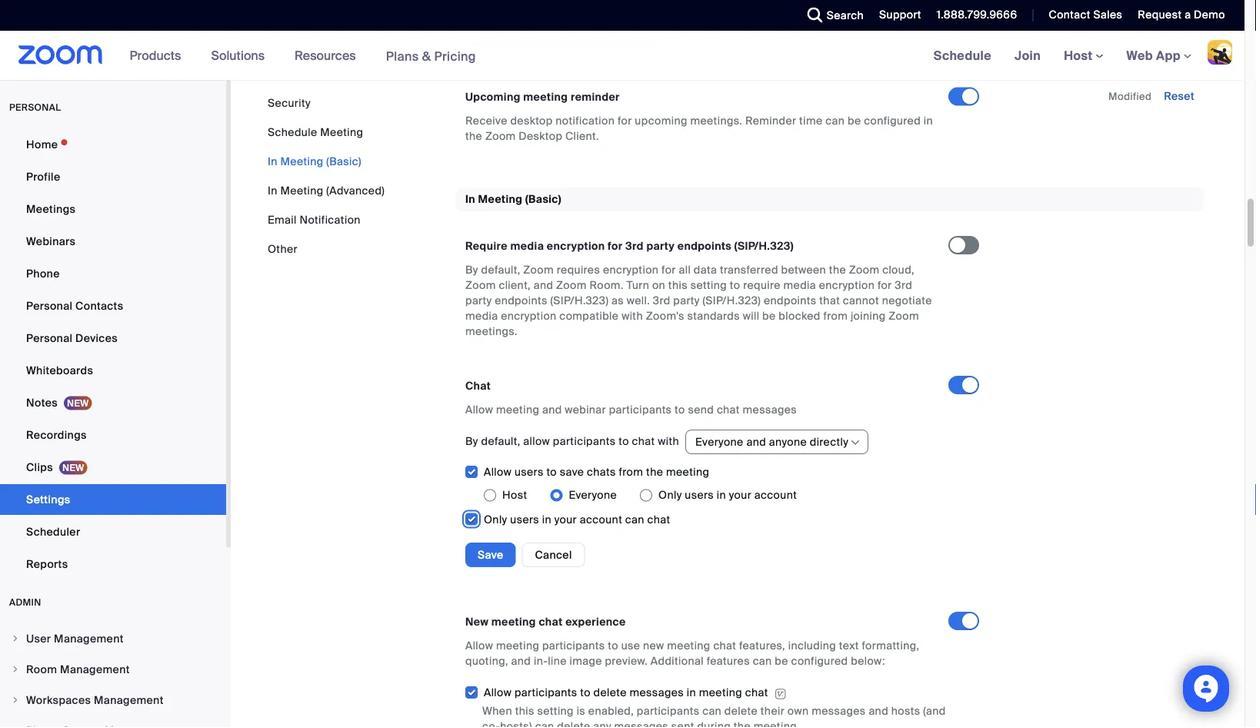 Task type: vqa. For each thing, say whether or not it's contained in the screenshot.
"Everyone" inside Everyone and anyone directly dropdown button
yes



Task type: locate. For each thing, give the bounding box(es) containing it.
support link
[[868, 0, 926, 31], [880, 8, 922, 22]]

in down schedule link
[[924, 114, 933, 128]]

1 vertical spatial schedule
[[268, 125, 317, 139]]

1 vertical spatial 3rd
[[895, 278, 913, 292]]

0 horizontal spatial account
[[580, 513, 623, 527]]

users for allow users to save chats from the meeting
[[515, 466, 544, 480]]

meeting up in meeting (basic) link on the top left of the page
[[320, 125, 363, 139]]

this right on
[[669, 278, 688, 292]]

right image
[[11, 635, 20, 644], [11, 666, 20, 675], [11, 696, 20, 706]]

in up require
[[466, 192, 476, 206]]

meeting. inside when this setting is enabled, participants can delete their own messages and hosts (and co-hosts) can delete any messages sent during the meeting.
[[754, 720, 800, 728]]

the inside receive desktop notification for upcoming meetings. reminder time can be configured in the zoom desktop client.
[[466, 129, 483, 144]]

participants up themselves.
[[584, 20, 647, 34]]

this inside by default, zoom requires encryption for all data transferred between the zoom cloud, zoom client, and zoom room. turn on this setting to require media encryption for 3rd party endpoints (sip/h.323) as well.  3rd party (sip/h.323) endpoints that cannot negotiate media encryption compatible with zoom's standards will be blocked from joining zoom meetings.
[[669, 278, 688, 292]]

setting inside by default, zoom requires encryption for all data transferred between the zoom cloud, zoom client, and zoom room. turn on this setting to require media encryption for 3rd party endpoints (sip/h.323) as well.  3rd party (sip/h.323) endpoints that cannot negotiate media encryption compatible with zoom's standards will be blocked from joining zoom meetings.
[[691, 278, 727, 292]]

1 horizontal spatial everyone
[[696, 435, 744, 449]]

0 vertical spatial all
[[569, 20, 581, 34]]

webinar
[[565, 403, 606, 417]]

can inside automatically mute all participants when they join the meeting. the host controls whether participants can unmute themselves.
[[531, 35, 550, 50]]

0 vertical spatial setting
[[691, 278, 727, 292]]

mute
[[540, 20, 566, 34]]

3rd up negotiate
[[895, 278, 913, 292]]

everyone down allow users to save chats from the meeting
[[569, 489, 617, 503]]

1 horizontal spatial schedule
[[934, 47, 992, 63]]

preview.
[[605, 654, 648, 669]]

to left send
[[675, 403, 685, 417]]

meeting up desktop
[[523, 90, 568, 104]]

1 vertical spatial in meeting (basic)
[[466, 192, 562, 206]]

0 vertical spatial configured
[[864, 114, 921, 128]]

(advanced)
[[327, 184, 385, 198]]

cancel
[[535, 548, 572, 563]]

reports
[[26, 558, 68, 572]]

by inside by default, zoom requires encryption for all data transferred between the zoom cloud, zoom client, and zoom room. turn on this setting to require media encryption for 3rd party endpoints (sip/h.323) as well.  3rd party (sip/h.323) endpoints that cannot negotiate media encryption compatible with zoom's standards will be blocked from joining zoom meetings.
[[466, 263, 478, 277]]

management inside the room management menu item
[[60, 663, 130, 677]]

schedule down security link
[[268, 125, 317, 139]]

1 by from the top
[[466, 263, 478, 277]]

allow users to save chats from the meeting option group
[[484, 484, 949, 508]]

reports link
[[0, 549, 226, 580]]

1 vertical spatial personal
[[26, 331, 73, 346]]

2 by from the top
[[466, 435, 478, 449]]

media down between on the right of page
[[784, 278, 816, 292]]

0 vertical spatial by
[[466, 263, 478, 277]]

personal for personal devices
[[26, 331, 73, 346]]

0 horizontal spatial your
[[555, 513, 577, 527]]

meeting up email notification
[[280, 184, 324, 198]]

user management
[[26, 632, 124, 646]]

0 horizontal spatial this
[[515, 705, 535, 719]]

2 horizontal spatial delete
[[725, 705, 758, 719]]

0 vertical spatial account
[[755, 489, 797, 503]]

0 vertical spatial be
[[848, 114, 861, 128]]

1 horizontal spatial from
[[824, 309, 848, 323]]

zoom inside receive desktop notification for upcoming meetings. reminder time can be configured in the zoom desktop client.
[[486, 129, 516, 144]]

personal devices
[[26, 331, 118, 346]]

in for in meeting (basic) link on the top left of the page
[[268, 154, 278, 169]]

encryption up the turn
[[603, 263, 659, 277]]

meeting right "new"
[[492, 615, 536, 629]]

(basic)
[[327, 154, 362, 169], [526, 192, 562, 206]]

in meeting (basic) inside in meeting (basic) element
[[466, 192, 562, 206]]

chat down allow users to save chats from the meeting option group in the bottom of the page
[[648, 513, 671, 527]]

automatically mute all participants when they join the meeting. the host controls whether participants can unmute themselves.
[[466, 20, 933, 50]]

in down everyone and anyone directly popup button
[[717, 489, 727, 503]]

0 vertical spatial your
[[729, 489, 752, 503]]

management up 'room management'
[[54, 632, 124, 646]]

and inside allow meeting participants to use new meeting chat features, including text formatting, quoting, and in-line image preview. additional features can be configured below:
[[511, 654, 531, 669]]

meetings. inside by default, zoom requires encryption for all data transferred between the zoom cloud, zoom client, and zoom room. turn on this setting to require media encryption for 3rd party endpoints (sip/h.323) as well.  3rd party (sip/h.323) endpoints that cannot negotiate media encryption compatible with zoom's standards will be blocked from joining zoom meetings.
[[466, 324, 518, 339]]

1 personal from the top
[[26, 299, 73, 313]]

all up unmute
[[569, 20, 581, 34]]

2 vertical spatial media
[[466, 309, 498, 323]]

allow left the save
[[484, 466, 512, 480]]

meetings. down the client,
[[466, 324, 518, 339]]

participants
[[584, 20, 647, 34], [466, 35, 528, 50], [609, 403, 672, 417], [553, 435, 616, 449], [542, 639, 605, 653], [515, 686, 578, 701], [637, 705, 700, 719]]

web app button
[[1127, 47, 1192, 63]]

1 horizontal spatial all
[[679, 263, 691, 277]]

0 vertical spatial this
[[669, 278, 688, 292]]

0 vertical spatial meetings.
[[691, 114, 743, 128]]

chat
[[717, 403, 740, 417], [632, 435, 655, 449], [648, 513, 671, 527], [539, 615, 563, 629], [714, 639, 737, 653], [745, 686, 769, 701]]

endpoints down the client,
[[495, 294, 548, 308]]

(sip/h.323) up standards
[[703, 294, 761, 308]]

in down schedule meeting link
[[268, 154, 278, 169]]

in
[[268, 154, 278, 169], [268, 184, 278, 198], [466, 192, 476, 206]]

in meeting (basic) up require
[[466, 192, 562, 206]]

personal inside personal devices 'link'
[[26, 331, 73, 346]]

allow
[[466, 403, 493, 417], [484, 466, 512, 480], [466, 639, 493, 653], [484, 686, 512, 701]]

meeting down schedule meeting link
[[280, 154, 324, 169]]

account inside allow users to save chats from the meeting option group
[[755, 489, 797, 503]]

'support version for 'allow participants to delete messages in meeting chat image
[[775, 688, 787, 702]]

0 vertical spatial (basic)
[[327, 154, 362, 169]]

meetings link
[[0, 194, 226, 225]]

0 vertical spatial from
[[824, 309, 848, 323]]

1 vertical spatial all
[[679, 263, 691, 277]]

is
[[577, 705, 586, 719]]

endpoints up blocked
[[764, 294, 817, 308]]

(sip/h.323) up compatible
[[551, 294, 609, 308]]

0 horizontal spatial setting
[[538, 705, 574, 719]]

media up chat at the left
[[466, 309, 498, 323]]

contacts
[[75, 299, 123, 313]]

room.
[[590, 278, 624, 292]]

0 horizontal spatial host
[[503, 489, 527, 503]]

host inside allow users to save chats from the meeting option group
[[503, 489, 527, 503]]

1.888.799.9666 button up schedule link
[[937, 8, 1018, 22]]

1 horizontal spatial account
[[755, 489, 797, 503]]

admin menu menu
[[0, 625, 226, 728]]

1 horizontal spatial meetings.
[[691, 114, 743, 128]]

allow for allow meeting and webinar participants to send chat messages
[[466, 403, 493, 417]]

1 horizontal spatial only
[[659, 489, 682, 503]]

can inside allow meeting participants to use new meeting chat features, including text formatting, quoting, and in-line image preview. additional features can be configured below:
[[753, 654, 772, 669]]

schedule for schedule
[[934, 47, 992, 63]]

schedule for schedule meeting
[[268, 125, 317, 139]]

when
[[650, 20, 678, 34]]

zoom down "receive" on the left of the page
[[486, 129, 516, 144]]

whiteboards link
[[0, 356, 226, 386]]

by down require
[[466, 263, 478, 277]]

co-
[[483, 720, 500, 728]]

0 vertical spatial only
[[659, 489, 682, 503]]

1 horizontal spatial host
[[1064, 47, 1096, 63]]

this
[[669, 278, 688, 292], [515, 705, 535, 719]]

0 vertical spatial right image
[[11, 635, 20, 644]]

meeting up in- on the bottom of page
[[496, 639, 540, 653]]

2 personal from the top
[[26, 331, 73, 346]]

on
[[653, 278, 666, 292]]

the inside by default, zoom requires encryption for all data transferred between the zoom cloud, zoom client, and zoom room. turn on this setting to require media encryption for 3rd party endpoints (sip/h.323) as well.  3rd party (sip/h.323) endpoints that cannot negotiate media encryption compatible with zoom's standards will be blocked from joining zoom meetings.
[[829, 263, 846, 277]]

everyone inside allow users to save chats from the meeting option group
[[569, 489, 617, 503]]

for up on
[[662, 263, 676, 277]]

1 vertical spatial with
[[658, 435, 680, 449]]

standards
[[688, 309, 740, 323]]

to down allow meeting and webinar participants to send chat messages
[[619, 435, 629, 449]]

be inside by default, zoom requires encryption for all data transferred between the zoom cloud, zoom client, and zoom room. turn on this setting to require media encryption for 3rd party endpoints (sip/h.323) as well.  3rd party (sip/h.323) endpoints that cannot negotiate media encryption compatible with zoom's standards will be blocked from joining zoom meetings.
[[763, 309, 776, 323]]

personal inside personal contacts link
[[26, 299, 73, 313]]

workspaces management
[[26, 694, 164, 708]]

and
[[534, 278, 554, 292], [542, 403, 562, 417], [747, 435, 766, 449], [511, 654, 531, 669], [869, 705, 889, 719]]

and left hosts
[[869, 705, 889, 719]]

receive
[[466, 114, 508, 128]]

be inside receive desktop notification for upcoming meetings. reminder time can be configured in the zoom desktop client.
[[848, 114, 861, 128]]

1 vertical spatial from
[[619, 466, 644, 480]]

(sip/h.323) up transferred
[[735, 239, 794, 253]]

notification
[[300, 213, 361, 227]]

party down require
[[466, 294, 492, 308]]

1 horizontal spatial this
[[669, 278, 688, 292]]

from
[[824, 309, 848, 323], [619, 466, 644, 480]]

1 vertical spatial by
[[466, 435, 478, 449]]

delete up during at right bottom
[[725, 705, 758, 719]]

host down allow at the left bottom
[[503, 489, 527, 503]]

own
[[788, 705, 809, 719]]

users inside option group
[[685, 489, 714, 503]]

1 vertical spatial be
[[763, 309, 776, 323]]

users for only users in your account
[[685, 489, 714, 503]]

line
[[548, 654, 567, 669]]

3rd
[[626, 239, 644, 253], [895, 278, 913, 292], [653, 294, 671, 308]]

0 vertical spatial users
[[515, 466, 544, 480]]

personal for personal contacts
[[26, 299, 73, 313]]

for down cloud, at the right top of the page
[[878, 278, 892, 292]]

the up that
[[829, 263, 846, 277]]

management inside user management menu item
[[54, 632, 124, 646]]

1 vertical spatial setting
[[538, 705, 574, 719]]

2 right image from the top
[[11, 666, 20, 675]]

require
[[466, 239, 508, 253]]

new
[[466, 615, 489, 629]]

reminder
[[571, 90, 620, 104]]

right image inside user management menu item
[[11, 635, 20, 644]]

from right the chats
[[619, 466, 644, 480]]

only inside allow users to save chats from the meeting option group
[[659, 489, 682, 503]]

to up the "is"
[[580, 686, 591, 701]]

0 horizontal spatial schedule
[[268, 125, 317, 139]]

room
[[26, 663, 57, 677]]

in inside receive desktop notification for upcoming meetings. reminder time can be configured in the zoom desktop client.
[[924, 114, 933, 128]]

everyone for everyone and anyone directly
[[696, 435, 744, 449]]

2 vertical spatial management
[[94, 694, 164, 708]]

1 vertical spatial your
[[555, 513, 577, 527]]

notification
[[556, 114, 615, 128]]

schedule inside schedule link
[[934, 47, 992, 63]]

receive desktop notification for upcoming meetings. reminder time can be configured in the zoom desktop client.
[[466, 114, 933, 144]]

1 default, from the top
[[481, 263, 521, 277]]

user management menu item
[[0, 625, 226, 654]]

contact sales
[[1049, 8, 1123, 22]]

this up hosts)
[[515, 705, 535, 719]]

menu bar
[[268, 95, 385, 257]]

participants up sent
[[637, 705, 700, 719]]

1 vertical spatial right image
[[11, 666, 20, 675]]

0 vertical spatial media
[[511, 239, 544, 253]]

be down the features, at the bottom of the page
[[775, 654, 789, 669]]

your inside allow users to save chats from the meeting option group
[[729, 489, 752, 503]]

1 vertical spatial default,
[[481, 435, 521, 449]]

1 vertical spatial management
[[60, 663, 130, 677]]

personal contacts
[[26, 299, 123, 313]]

the inside when this setting is enabled, participants can delete their own messages and hosts (and co-hosts) can delete any messages sent during the meeting.
[[734, 720, 751, 728]]

allow for allow meeting participants to use new meeting chat features, including text formatting, quoting, and in-line image preview. additional features can be configured below:
[[466, 639, 493, 653]]

email notification
[[268, 213, 361, 227]]

2 horizontal spatial 3rd
[[895, 278, 913, 292]]

management inside workspaces management menu item
[[94, 694, 164, 708]]

your up cancel
[[555, 513, 577, 527]]

meeting for in meeting (basic) link on the top left of the page
[[280, 154, 324, 169]]

in meeting (basic) down schedule meeting link
[[268, 154, 362, 169]]

host
[[1064, 47, 1096, 63], [503, 489, 527, 503]]

1 horizontal spatial delete
[[594, 686, 627, 701]]

right image inside workspaces management menu item
[[11, 696, 20, 706]]

1 vertical spatial everyone
[[569, 489, 617, 503]]

3 right image from the top
[[11, 696, 20, 706]]

allow meeting participants to use new meeting chat features, including text formatting, quoting, and in-line image preview. additional features can be configured below:
[[466, 639, 920, 669]]

2 default, from the top
[[481, 435, 521, 449]]

by for by default, allow participants to chat with
[[466, 435, 478, 449]]

requires
[[557, 263, 600, 277]]

setting down data
[[691, 278, 727, 292]]

for
[[618, 114, 632, 128], [608, 239, 623, 253], [662, 263, 676, 277], [878, 278, 892, 292]]

allow down chat at the left
[[466, 403, 493, 417]]

1 vertical spatial account
[[580, 513, 623, 527]]

save
[[478, 548, 504, 563]]

schedule
[[934, 47, 992, 63], [268, 125, 317, 139]]

email
[[268, 213, 297, 227]]

right image inside the room management menu item
[[11, 666, 20, 675]]

host down contact sales in the top right of the page
[[1064, 47, 1096, 63]]

be inside allow meeting participants to use new meeting chat features, including text formatting, quoting, and in-line image preview. additional features can be configured below:
[[775, 654, 789, 669]]

management for room management
[[60, 663, 130, 677]]

all left data
[[679, 263, 691, 277]]

unmute
[[553, 35, 593, 50]]

0 vertical spatial with
[[622, 309, 643, 323]]

0 horizontal spatial everyone
[[569, 489, 617, 503]]

default, left allow at the left bottom
[[481, 435, 521, 449]]

data
[[694, 263, 717, 277]]

2 horizontal spatial media
[[784, 278, 816, 292]]

2 vertical spatial users
[[510, 513, 539, 527]]

default, inside by default, zoom requires encryption for all data transferred between the zoom cloud, zoom client, and zoom room. turn on this setting to require media encryption for 3rd party endpoints (sip/h.323) as well.  3rd party (sip/h.323) endpoints that cannot negotiate media encryption compatible with zoom's standards will be blocked from joining zoom meetings.
[[481, 263, 521, 277]]

home link
[[0, 129, 226, 160]]

desktop
[[519, 129, 563, 144]]

phone link
[[0, 259, 226, 289]]

1 horizontal spatial setting
[[691, 278, 727, 292]]

1 vertical spatial media
[[784, 278, 816, 292]]

chat down allow meeting and webinar participants to send chat messages
[[632, 435, 655, 449]]

app
[[1157, 47, 1181, 63]]

3rd down on
[[653, 294, 671, 308]]

3rd up the turn
[[626, 239, 644, 253]]

schedule down 1.888.799.9666
[[934, 47, 992, 63]]

settings link
[[0, 485, 226, 516]]

personal devices link
[[0, 323, 226, 354]]

meeting. down their
[[754, 720, 800, 728]]

1 vertical spatial meeting.
[[754, 720, 800, 728]]

1 horizontal spatial with
[[658, 435, 680, 449]]

0 vertical spatial in meeting (basic)
[[268, 154, 362, 169]]

features
[[707, 654, 750, 669]]

allow inside allow meeting participants to use new meeting chat features, including text formatting, quoting, and in-line image preview. additional features can be configured below:
[[466, 639, 493, 653]]

0 horizontal spatial (basic)
[[327, 154, 362, 169]]

participants inside allow meeting participants to use new meeting chat features, including text formatting, quoting, and in-line image preview. additional features can be configured below:
[[542, 639, 605, 653]]

0 horizontal spatial 3rd
[[626, 239, 644, 253]]

the right during at right bottom
[[734, 720, 751, 728]]

this inside when this setting is enabled, participants can delete their own messages and hosts (and co-hosts) can delete any messages sent during the meeting.
[[515, 705, 535, 719]]

search
[[827, 8, 864, 22]]

1 vertical spatial only
[[484, 513, 508, 527]]

1 horizontal spatial 3rd
[[653, 294, 671, 308]]

0 vertical spatial meeting.
[[747, 20, 794, 34]]

0 horizontal spatial in meeting (basic)
[[268, 154, 362, 169]]

transferred
[[720, 263, 779, 277]]

everyone inside popup button
[[696, 435, 744, 449]]

0 horizontal spatial configured
[[792, 654, 848, 669]]

require media encryption for 3rd party endpoints (sip/h.323)
[[466, 239, 794, 253]]

all inside by default, zoom requires encryption for all data transferred between the zoom cloud, zoom client, and zoom room. turn on this setting to require media encryption for 3rd party endpoints (sip/h.323) as well.  3rd party (sip/h.323) endpoints that cannot negotiate media encryption compatible with zoom's standards will be blocked from joining zoom meetings.
[[679, 263, 691, 277]]

0 horizontal spatial endpoints
[[495, 294, 548, 308]]

clips link
[[0, 452, 226, 483]]

for left upcoming
[[618, 114, 632, 128]]

can
[[531, 35, 550, 50], [826, 114, 845, 128], [626, 513, 645, 527], [753, 654, 772, 669], [703, 705, 722, 719], [535, 720, 555, 728]]

your down everyone and anyone directly popup button
[[729, 489, 752, 503]]

by down chat at the left
[[466, 435, 478, 449]]

2 vertical spatial be
[[775, 654, 789, 669]]

delete down the "is"
[[557, 720, 591, 728]]

only for only users in your account can chat
[[484, 513, 508, 527]]

meeting up additional
[[667, 639, 711, 653]]

additional
[[651, 654, 704, 669]]

products button
[[130, 31, 188, 80]]

personal up whiteboards
[[26, 331, 73, 346]]

when
[[483, 705, 512, 719]]

0 vertical spatial host
[[1064, 47, 1096, 63]]

allow up quoting,
[[466, 639, 493, 653]]

delete up the enabled,
[[594, 686, 627, 701]]

0 horizontal spatial only
[[484, 513, 508, 527]]

(basic) up (advanced)
[[327, 154, 362, 169]]

1 horizontal spatial in meeting (basic)
[[466, 192, 562, 206]]

0 vertical spatial default,
[[481, 263, 521, 277]]

1 vertical spatial configured
[[792, 654, 848, 669]]

banner
[[0, 31, 1245, 81]]

allow up when
[[484, 686, 512, 701]]

1 horizontal spatial (basic)
[[526, 192, 562, 206]]

1 horizontal spatial configured
[[864, 114, 921, 128]]

setting
[[691, 278, 727, 292], [538, 705, 574, 719]]

account down the chats
[[580, 513, 623, 527]]

can inside receive desktop notification for upcoming meetings. reminder time can be configured in the zoom desktop client.
[[826, 114, 845, 128]]

users
[[515, 466, 544, 480], [685, 489, 714, 503], [510, 513, 539, 527]]

account for only users in your account can chat
[[580, 513, 623, 527]]

0 vertical spatial personal
[[26, 299, 73, 313]]

1 horizontal spatial media
[[511, 239, 544, 253]]

only for only users in your account
[[659, 489, 682, 503]]

meetings. left reminder
[[691, 114, 743, 128]]

0 horizontal spatial all
[[569, 20, 581, 34]]

from inside by default, zoom requires encryption for all data transferred between the zoom cloud, zoom client, and zoom room. turn on this setting to require media encryption for 3rd party endpoints (sip/h.323) as well.  3rd party (sip/h.323) endpoints that cannot negotiate media encryption compatible with zoom's standards will be blocked from joining zoom meetings.
[[824, 309, 848, 323]]

1 vertical spatial this
[[515, 705, 535, 719]]

party up zoom's
[[674, 294, 700, 308]]

default, for allow
[[481, 435, 521, 449]]

1 right image from the top
[[11, 635, 20, 644]]

joining
[[851, 309, 886, 323]]

chat up features
[[714, 639, 737, 653]]

encryption
[[547, 239, 605, 253], [603, 263, 659, 277], [819, 278, 875, 292], [501, 309, 557, 323]]

account down everyone and anyone directly popup button
[[755, 489, 797, 503]]

to left use
[[608, 639, 619, 653]]

2 vertical spatial right image
[[11, 696, 20, 706]]

encryption down the client,
[[501, 309, 557, 323]]

1 vertical spatial meetings.
[[466, 324, 518, 339]]

0 horizontal spatial meetings.
[[466, 324, 518, 339]]

demo
[[1194, 8, 1226, 22]]

1 vertical spatial users
[[685, 489, 714, 503]]

show options image
[[850, 437, 862, 449]]

participants up image
[[542, 639, 605, 653]]

0 vertical spatial schedule
[[934, 47, 992, 63]]

0 horizontal spatial from
[[619, 466, 644, 480]]

zoom logo image
[[18, 45, 103, 65]]

0 vertical spatial everyone
[[696, 435, 744, 449]]

1 horizontal spatial your
[[729, 489, 752, 503]]

to down transferred
[[730, 278, 741, 292]]

formatting,
[[862, 639, 920, 653]]

can down mute
[[531, 35, 550, 50]]

default, up the client,
[[481, 263, 521, 277]]

whiteboards
[[26, 364, 93, 378]]

1 vertical spatial delete
[[725, 705, 758, 719]]

default, for zoom
[[481, 263, 521, 277]]

and left in- on the bottom of page
[[511, 654, 531, 669]]

media right require
[[511, 239, 544, 253]]

whether
[[891, 20, 933, 34]]

personal menu menu
[[0, 129, 226, 582]]

enabled,
[[589, 705, 634, 719]]

everyone and anyone directly
[[696, 435, 849, 449]]

0 horizontal spatial with
[[622, 309, 643, 323]]

0 horizontal spatial delete
[[557, 720, 591, 728]]

the
[[728, 20, 745, 34], [466, 129, 483, 144], [829, 263, 846, 277], [646, 466, 664, 480], [734, 720, 751, 728]]

everyone down send
[[696, 435, 744, 449]]

2 vertical spatial delete
[[557, 720, 591, 728]]

0 vertical spatial management
[[54, 632, 124, 646]]



Task type: describe. For each thing, give the bounding box(es) containing it.
only users in your account can chat
[[484, 513, 671, 527]]

management for workspaces management
[[94, 694, 164, 708]]

host button
[[1064, 47, 1104, 63]]

below:
[[851, 654, 886, 669]]

with inside by default, zoom requires encryption for all data transferred between the zoom cloud, zoom client, and zoom room. turn on this setting to require media encryption for 3rd party endpoints (sip/h.323) as well.  3rd party (sip/h.323) endpoints that cannot negotiate media encryption compatible with zoom's standards will be blocked from joining zoom meetings.
[[622, 309, 643, 323]]

they
[[680, 20, 703, 34]]

allow meeting and webinar participants to send chat messages
[[466, 403, 797, 417]]

everyone and anyone directly button
[[696, 431, 849, 454]]

plans & pricing
[[386, 48, 476, 64]]

by default, allow participants to chat with
[[466, 435, 680, 449]]

to inside allow meeting participants to use new meeting chat features, including text formatting, quoting, and in-line image preview. additional features can be configured below:
[[608, 639, 619, 653]]

participants inside when this setting is enabled, participants can delete their own messages and hosts (and co-hosts) can delete any messages sent during the meeting.
[[637, 705, 700, 719]]

chat inside allow meeting participants to use new meeting chat features, including text formatting, quoting, and in-line image preview. additional features can be configured below:
[[714, 639, 737, 653]]

resources
[[295, 47, 356, 63]]

require
[[744, 278, 781, 292]]

chat left 'support version for 'allow participants to delete messages in meeting chat "image"
[[745, 686, 769, 701]]

0 vertical spatial 3rd
[[626, 239, 644, 253]]

join
[[706, 20, 725, 34]]

new meeting chat experience
[[466, 615, 626, 629]]

recordings link
[[0, 420, 226, 451]]

pricing
[[434, 48, 476, 64]]

and inside everyone and anyone directly popup button
[[747, 435, 766, 449]]

clips
[[26, 461, 53, 475]]

desktop
[[511, 114, 553, 128]]

participants down in- on the bottom of page
[[515, 686, 578, 701]]

participants right the 'webinar'
[[609, 403, 672, 417]]

personal
[[9, 102, 61, 114]]

by for by default, zoom requires encryption for all data transferred between the zoom cloud, zoom client, and zoom room. turn on this setting to require media encryption for 3rd party endpoints (sip/h.323) as well.  3rd party (sip/h.323) endpoints that cannot negotiate media encryption compatible with zoom's standards will be blocked from joining zoom meetings.
[[466, 263, 478, 277]]

workspaces
[[26, 694, 91, 708]]

send
[[688, 403, 714, 417]]

account for only users in your account
[[755, 489, 797, 503]]

right image for workspaces management
[[11, 696, 20, 706]]

configured inside allow meeting participants to use new meeting chat features, including text formatting, quoting, and in-line image preview. additional features can be configured below:
[[792, 654, 848, 669]]

messages right own
[[812, 705, 866, 719]]

in meeting (basic) link
[[268, 154, 362, 169]]

hosts)
[[500, 720, 532, 728]]

security link
[[268, 96, 311, 110]]

in meeting (advanced)
[[268, 184, 385, 198]]

sent
[[672, 720, 695, 728]]

(basic) inside menu bar
[[327, 154, 362, 169]]

turn
[[627, 278, 650, 292]]

profile
[[26, 170, 60, 184]]

encryption up requires
[[547, 239, 605, 253]]

time
[[800, 114, 823, 128]]

meeting for in meeting (advanced) link
[[280, 184, 324, 198]]

and left the 'webinar'
[[542, 403, 562, 417]]

email notification link
[[268, 213, 361, 227]]

and inside when this setting is enabled, participants can delete their own messages and hosts (and co-hosts) can delete any messages sent during the meeting.
[[869, 705, 889, 719]]

zoom left the client,
[[466, 278, 496, 292]]

everyone for everyone
[[569, 489, 617, 503]]

encryption up cannot
[[819, 278, 875, 292]]

image
[[570, 654, 602, 669]]

allow for allow participants to delete messages in meeting chat
[[484, 686, 512, 701]]

controls
[[845, 20, 888, 34]]

users for only users in your account can chat
[[510, 513, 539, 527]]

host
[[819, 20, 842, 34]]

features,
[[740, 639, 786, 653]]

participants down the 'webinar'
[[553, 435, 616, 449]]

can up during at right bottom
[[703, 705, 722, 719]]

will
[[743, 309, 760, 323]]

chat right send
[[717, 403, 740, 417]]

in up cancel
[[542, 513, 552, 527]]

zoom down negotiate
[[889, 309, 920, 323]]

party up on
[[647, 239, 675, 253]]

in for in meeting (advanced) link
[[268, 184, 278, 198]]

the inside automatically mute all participants when they join the meeting. the host controls whether participants can unmute themselves.
[[728, 20, 745, 34]]

right image for room management
[[11, 666, 20, 675]]

request a demo
[[1138, 8, 1226, 22]]

hosts
[[892, 705, 921, 719]]

in meeting (basic) element
[[456, 187, 1204, 728]]

as
[[612, 294, 624, 308]]

schedule link
[[922, 31, 1004, 80]]

allow
[[524, 435, 550, 449]]

zoom up the client,
[[524, 263, 554, 277]]

including
[[789, 639, 837, 653]]

messages up everyone and anyone directly
[[743, 403, 797, 417]]

room management menu item
[[0, 656, 226, 685]]

modified
[[1109, 90, 1152, 103]]

themselves.
[[596, 35, 659, 50]]

1 vertical spatial (basic)
[[526, 192, 562, 206]]

workspaces management menu item
[[0, 686, 226, 716]]

between
[[781, 263, 827, 277]]

meeting up allow at the left bottom
[[496, 403, 540, 417]]

all inside automatically mute all participants when they join the meeting. the host controls whether participants can unmute themselves.
[[569, 20, 581, 34]]

participants down automatically
[[466, 35, 528, 50]]

cancel button
[[522, 543, 585, 568]]

&
[[422, 48, 431, 64]]

meeting. inside automatically mute all participants when they join the meeting. the host controls whether participants can unmute themselves.
[[747, 20, 794, 34]]

the right the chats
[[646, 466, 664, 480]]

meeting up require
[[478, 192, 523, 206]]

web app
[[1127, 47, 1181, 63]]

meeting up allow users to save chats from the meeting option group in the bottom of the page
[[666, 466, 710, 480]]

allow participants to delete messages in meeting chat
[[484, 686, 769, 701]]

the
[[797, 20, 816, 34]]

experience
[[566, 615, 626, 629]]

messages down additional
[[630, 686, 684, 701]]

0 horizontal spatial media
[[466, 309, 498, 323]]

by default, zoom requires encryption for all data transferred between the zoom cloud, zoom client, and zoom room. turn on this setting to require media encryption for 3rd party endpoints (sip/h.323) as well.  3rd party (sip/h.323) endpoints that cannot negotiate media encryption compatible with zoom's standards will be blocked from joining zoom meetings.
[[466, 263, 932, 339]]

1 horizontal spatial endpoints
[[678, 239, 732, 253]]

meeting up when this setting is enabled, participants can delete their own messages and hosts (and co-hosts) can delete any messages sent during the meeting.
[[699, 686, 743, 701]]

in inside option group
[[717, 489, 727, 503]]

schedule meeting link
[[268, 125, 363, 139]]

your for only users in your account
[[729, 489, 752, 503]]

search button
[[796, 0, 868, 31]]

other
[[268, 242, 298, 256]]

host inside meetings navigation
[[1064, 47, 1096, 63]]

schedule meeting
[[268, 125, 363, 139]]

0 vertical spatial delete
[[594, 686, 627, 701]]

your for only users in your account can chat
[[555, 513, 577, 527]]

chats
[[587, 466, 616, 480]]

messages down the enabled,
[[615, 720, 669, 728]]

and inside by default, zoom requires encryption for all data transferred between the zoom cloud, zoom client, and zoom room. turn on this setting to require media encryption for 3rd party endpoints (sip/h.323) as well.  3rd party (sip/h.323) endpoints that cannot negotiate media encryption compatible with zoom's standards will be blocked from joining zoom meetings.
[[534, 278, 554, 292]]

user
[[26, 632, 51, 646]]

quoting,
[[466, 654, 509, 669]]

scheduler link
[[0, 517, 226, 548]]

a
[[1185, 8, 1192, 22]]

zoom down requires
[[556, 278, 587, 292]]

allow for allow users to save chats from the meeting
[[484, 466, 512, 480]]

chat up line
[[539, 615, 563, 629]]

their
[[761, 705, 785, 719]]

configured inside receive desktop notification for upcoming meetings. reminder time can be configured in the zoom desktop client.
[[864, 114, 921, 128]]

plans
[[386, 48, 419, 64]]

products
[[130, 47, 181, 63]]

request
[[1138, 8, 1182, 22]]

meetings. inside receive desktop notification for upcoming meetings. reminder time can be configured in the zoom desktop client.
[[691, 114, 743, 128]]

client.
[[566, 129, 599, 144]]

that
[[820, 294, 840, 308]]

meeting for schedule meeting link
[[320, 125, 363, 139]]

can down allow users to save chats from the meeting
[[626, 513, 645, 527]]

save button
[[466, 543, 516, 568]]

right image for user management
[[11, 635, 20, 644]]

can right hosts)
[[535, 720, 555, 728]]

contact
[[1049, 8, 1091, 22]]

reminder
[[746, 114, 797, 128]]

banner containing products
[[0, 31, 1245, 81]]

well.
[[627, 294, 650, 308]]

1.888.799.9666 button up join
[[926, 0, 1022, 31]]

reset button
[[1164, 89, 1195, 104]]

2 horizontal spatial endpoints
[[764, 294, 817, 308]]

meetings navigation
[[922, 31, 1245, 81]]

settings
[[26, 493, 70, 507]]

zoom up cannot
[[849, 263, 880, 277]]

resources button
[[295, 31, 363, 80]]

home
[[26, 137, 58, 152]]

solutions button
[[211, 31, 272, 80]]

webinars
[[26, 234, 76, 249]]

for inside receive desktop notification for upcoming meetings. reminder time can be configured in the zoom desktop client.
[[618, 114, 632, 128]]

to left the save
[[547, 466, 557, 480]]

setting inside when this setting is enabled, participants can delete their own messages and hosts (and co-hosts) can delete any messages sent during the meeting.
[[538, 705, 574, 719]]

profile picture image
[[1208, 40, 1233, 65]]

to inside by default, zoom requires encryption for all data transferred between the zoom cloud, zoom client, and zoom room. turn on this setting to require media encryption for 3rd party endpoints (sip/h.323) as well.  3rd party (sip/h.323) endpoints that cannot negotiate media encryption compatible with zoom's standards will be blocked from joining zoom meetings.
[[730, 278, 741, 292]]

menu bar containing security
[[268, 95, 385, 257]]

2 vertical spatial 3rd
[[653, 294, 671, 308]]

management for user management
[[54, 632, 124, 646]]

for up room. at the left of page
[[608, 239, 623, 253]]

in up sent
[[687, 686, 696, 701]]

product information navigation
[[118, 31, 488, 81]]



